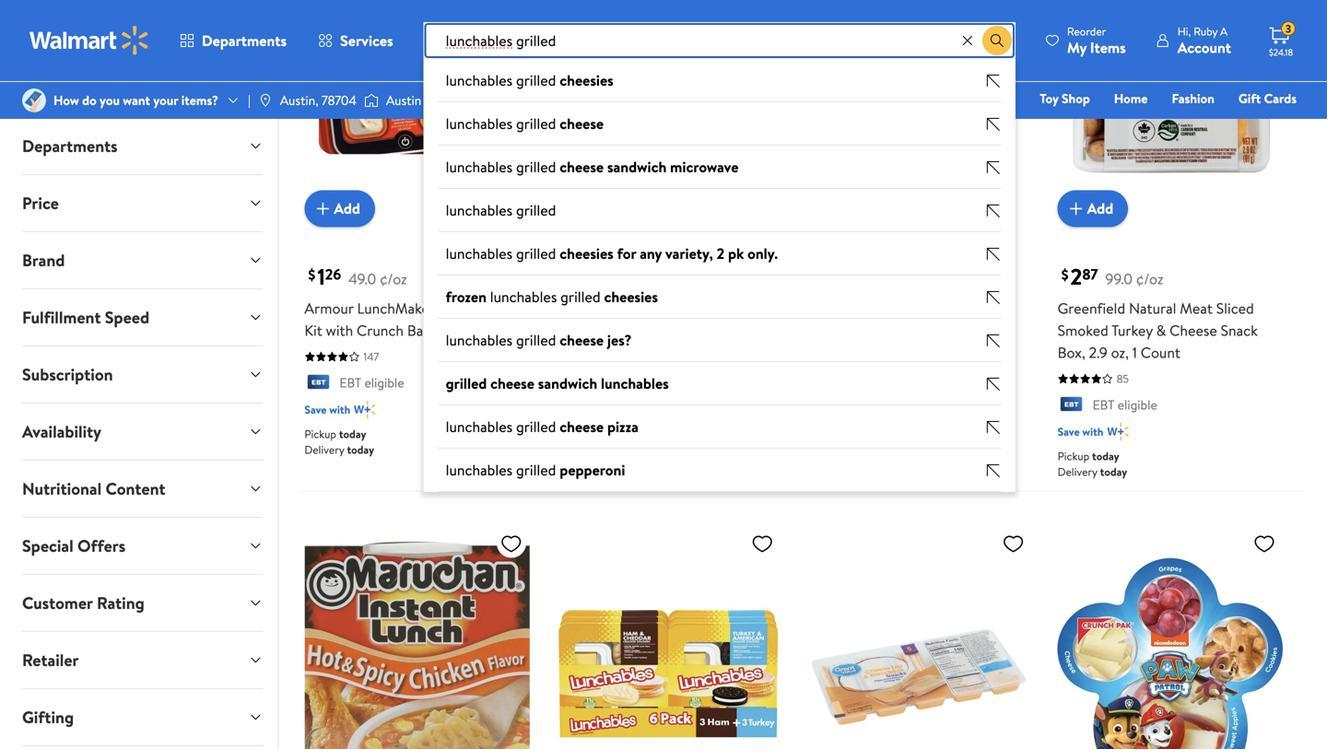 Task type: vqa. For each thing, say whether or not it's contained in the screenshot.
$29.96
no



Task type: describe. For each thing, give the bounding box(es) containing it.
deals link
[[553, 89, 601, 108]]

grilled cheese sandwich lunchables
[[446, 373, 669, 394]]

natural
[[1129, 298, 1177, 318]]

availability button
[[7, 404, 278, 460]]

austin, 78704
[[280, 91, 357, 109]]

retailer
[[22, 649, 79, 672]]

grilled for cheesies for any variety, 2 pk only.
[[516, 243, 556, 264]]

eligible for 2
[[1118, 396, 1158, 414]]

Walmart Site-Wide search field
[[424, 22, 1016, 492]]

nutritional content button
[[7, 461, 278, 517]]

departments tab
[[7, 118, 278, 174]]

cheese down the lunchables grilled cheese jes? on the top
[[491, 373, 535, 394]]

cheese,
[[906, 320, 958, 341]]

grilled for cheese
[[516, 113, 556, 134]]

maruchan instant lunch hot & spicy chicken ramen noodle soup, 2.25 oz shelf stable cup image
[[305, 525, 530, 750]]

0 horizontal spatial walmart plus image
[[354, 401, 376, 419]]

price
[[22, 192, 59, 215]]

fulfillment speed tab
[[7, 290, 278, 346]]

items?
[[181, 91, 219, 109]]

any
[[640, 243, 662, 264]]

update query to lunchables grilled cheese jes? image
[[986, 334, 1001, 348]]

85
[[1117, 371, 1129, 387]]

retailer tab
[[7, 633, 278, 689]]

add to cart image
[[312, 198, 334, 220]]

save with for 2
[[1058, 424, 1104, 440]]

count inside $ 2 87 99.0 ¢/oz greenfield natural meat sliced smoked turkey & cheese snack box, 2.9 oz, 1 count
[[1141, 342, 1181, 363]]

ebt image for 2
[[1058, 397, 1086, 416]]

hillshire
[[807, 298, 859, 318]]

white
[[807, 320, 845, 341]]

2 inside $ 2 87 99.0 ¢/oz greenfield natural meat sliced smoked turkey & cheese snack box, 2.9 oz, 1 count
[[1071, 261, 1083, 292]]

grocery & essentials
[[617, 89, 731, 107]]

add button for armour lunchmakers cheese pizza kit with crunch bar, 2.5 oz, 1 count image at left
[[305, 190, 375, 227]]

update query to lunchables grilled cheese pizza image
[[986, 420, 1001, 435]]

how
[[53, 91, 79, 109]]

supercenter
[[425, 91, 494, 109]]

bologna
[[696, 298, 748, 318]]

armour for $ 1 26 49.0 ¢/oz armour lunchmakers cheese pizza kit with crunch bar, 2.5 oz, 1 count
[[305, 298, 354, 318]]

cheese for cheese pizza
[[560, 417, 604, 437]]

grilled for cheese jes?
[[516, 330, 556, 350]]

want
[[123, 91, 150, 109]]

hillshire snacking genoa salami, white cheddar cheese, toasted rounds meat snack kit, 2.76 oz image
[[807, 0, 1032, 212]]

walmart plus image
[[1108, 423, 1129, 441]]

gift for finder
[[755, 89, 778, 107]]

ebt image for 3
[[807, 397, 835, 416]]

save for 1
[[305, 402, 327, 418]]

51.6
[[600, 269, 623, 289]]

ebt eligible for 3
[[842, 396, 907, 414]]

add for add to cart image
[[1088, 198, 1114, 219]]

add to favorites list, crunch pak snack paw patrol with fresh sliced apples, cheese, grapes, and cinnamon dog bone shaped cookies tray image
[[1254, 533, 1276, 556]]

finder
[[781, 89, 817, 107]]

147
[[364, 349, 379, 365]]

gifting tab
[[7, 690, 278, 746]]

a
[[1221, 24, 1228, 39]]

¢/oz inside $ 1 26 51.6 ¢/oz armour lunchmakers bologna & cheese kit with butterfinger, 2.4 oz
[[627, 269, 654, 289]]

smoked
[[1058, 320, 1109, 341]]

christmas shop
[[841, 89, 930, 107]]

grocery & essentials link
[[608, 89, 740, 108]]

customer rating button
[[7, 575, 278, 632]]

special offers button
[[7, 518, 278, 574]]

one
[[1156, 115, 1184, 133]]

cheesies for cheesies for any variety, 2 pk only.
[[560, 243, 614, 264]]

lunchables grilled cheese jes?
[[446, 330, 632, 350]]

great value cheese dip & breadsticks snacks, 1 oz, 5 count image
[[807, 525, 1032, 750]]

1 inside $ 2 87 99.0 ¢/oz greenfield natural meat sliced smoked turkey & cheese snack box, 2.9 oz, 1 count
[[1133, 342, 1138, 363]]

lunchables for lunchables grilled cheesies for any variety, 2 pk only.
[[446, 243, 513, 264]]

electronics
[[954, 89, 1016, 107]]

deals
[[562, 89, 593, 107]]

ebt eligible for 2
[[1093, 396, 1158, 414]]

kit inside $ 1 26 51.6 ¢/oz armour lunchmakers bologna & cheese kit with butterfinger, 2.4 oz
[[607, 320, 625, 341]]

greenfield
[[1058, 298, 1126, 318]]

brand button
[[7, 232, 278, 289]]

frozen
[[446, 287, 487, 307]]

update query to lunchables grilled cheese image
[[986, 117, 1001, 132]]

grilled for cheesies
[[516, 70, 556, 90]]

 image for austin supercenter
[[364, 91, 379, 110]]

cards
[[1265, 89, 1297, 107]]

delivery for 1
[[305, 442, 344, 458]]

cheese inside $ 1 26 51.6 ¢/oz armour lunchmakers bologna & cheese kit with butterfinger, 2.4 oz
[[556, 320, 603, 341]]

oz, inside $ 2 87 99.0 ¢/oz greenfield natural meat sliced smoked turkey & cheese snack box, 2.9 oz, 1 count
[[1112, 342, 1129, 363]]

1 right 2.5 at the left top of page
[[479, 320, 484, 341]]

save for 2
[[1058, 424, 1080, 440]]

crunch pak snack paw patrol with fresh sliced apples, cheese, grapes, and cinnamon dog bone shaped cookies tray image
[[1058, 525, 1283, 750]]

lunchables grilled cheesies for any variety, 2 pk only.
[[446, 243, 778, 264]]

lunchables grilled cheese
[[446, 113, 604, 134]]

1 horizontal spatial delivery
[[556, 441, 596, 457]]

fulfillment speed button
[[7, 290, 278, 346]]

grilled cheese sandwich lunchables link
[[439, 362, 979, 405]]

pepperoni
[[560, 460, 625, 480]]

cheese inside $ 2 87 99.0 ¢/oz greenfield natural meat sliced smoked turkey & cheese snack box, 2.9 oz, 1 count
[[1170, 320, 1218, 341]]

armour for $ 1 26 51.6 ¢/oz armour lunchmakers bologna & cheese kit with butterfinger, 2.4 oz
[[556, 298, 605, 318]]

grocery
[[617, 89, 662, 107]]

brand tab
[[7, 232, 278, 289]]

78704
[[322, 91, 357, 109]]

49.0
[[349, 269, 376, 289]]

crunch
[[357, 320, 404, 341]]

electronics link
[[945, 89, 1025, 108]]

home link
[[1106, 89, 1157, 108]]

customer rating
[[22, 592, 145, 615]]

gifting button
[[7, 690, 278, 746]]

my
[[1068, 37, 1087, 58]]

fulfillment speed
[[22, 306, 150, 329]]

99.0
[[1106, 269, 1133, 289]]

greenfield natural meat sliced smoked turkey & cheese snack box, 2.9 oz, 1 count image
[[1058, 0, 1283, 212]]

oz inside $ 1 26 51.6 ¢/oz armour lunchmakers bologna & cheese kit with butterfinger, 2.4 oz
[[556, 342, 570, 363]]

items
[[1091, 37, 1126, 58]]

meat inside $ 2 87 99.0 ¢/oz greenfield natural meat sliced smoked turkey & cheese snack box, 2.9 oz, 1 count
[[1180, 298, 1213, 318]]

pk
[[728, 243, 744, 264]]

update query to lunchables grilled cheesies for any variety, 2 pk only. image
[[986, 247, 1001, 262]]

lunchables for lunchables grilled cheese jes?
[[446, 330, 513, 350]]

add for add to cart icon
[[334, 198, 360, 219]]

2 inside group
[[717, 243, 725, 264]]

hi,
[[1178, 24, 1192, 39]]

add to favorites list, great value cheese dip & breadsticks snacks, 1 oz, 5 count image
[[1003, 533, 1025, 556]]

grilled for cheese sandwich microwave
[[516, 157, 556, 177]]

butterfinger,
[[659, 320, 742, 341]]

armour lunchmakers bologna & cheese kit with butterfinger, 2.4 oz image
[[556, 0, 781, 212]]

special
[[22, 535, 73, 558]]

walmart image
[[30, 26, 149, 55]]

1 horizontal spatial departments
[[202, 30, 287, 51]]

fulfillment
[[22, 306, 101, 329]]

lunchables for lunchables grilled cheese pizza
[[446, 417, 513, 437]]

austin supercenter
[[386, 91, 494, 109]]

update query to frozen lunchables grilled cheesies image
[[986, 290, 1001, 305]]

nutritional content
[[22, 478, 166, 501]]

search icon image
[[990, 33, 1005, 48]]

toy
[[1040, 89, 1059, 107]]

frozen lunchables grilled cheesies
[[446, 287, 658, 307]]

cheese inside $ 1 26 49.0 ¢/oz armour lunchmakers cheese pizza kit with crunch bar, 2.5 oz, 1 count
[[445, 298, 492, 318]]

lunchables for lunchables grilled cheesies
[[446, 70, 513, 90]]

$24.18
[[1270, 46, 1294, 59]]

walmart+ link
[[1234, 114, 1306, 134]]

ebt eligible down 'jes?'
[[591, 373, 656, 391]]

lunchables ham & turkey variety lunch kit 20.7 oz. 6/pack (902-00011) image
[[556, 525, 781, 750]]

austin
[[386, 91, 422, 109]]

87
[[1083, 264, 1099, 284]]

0 vertical spatial departments button
[[164, 18, 303, 63]]

only.
[[748, 243, 778, 264]]

ebt for 3
[[842, 396, 864, 414]]

$ 1 26 49.0 ¢/oz armour lunchmakers cheese pizza kit with crunch bar, 2.5 oz, 1 count
[[305, 261, 527, 341]]

lunchables grilled cheese pizza
[[446, 417, 639, 437]]

for
[[617, 243, 637, 264]]

registry link
[[1077, 114, 1140, 134]]

reorder
[[1068, 24, 1107, 39]]

gift cards link
[[1231, 89, 1306, 108]]

sliced
[[1217, 298, 1255, 318]]

0 horizontal spatial sandwich
[[538, 373, 598, 394]]

$ 1 26 51.6 ¢/oz armour lunchmakers bologna & cheese kit with butterfinger, 2.4 oz
[[556, 261, 765, 363]]

1 vertical spatial departments button
[[7, 118, 278, 174]]

services button
[[303, 18, 409, 63]]

oz, inside $ 1 26 49.0 ¢/oz armour lunchmakers cheese pizza kit with crunch bar, 2.5 oz, 1 count
[[458, 320, 476, 341]]

offers
[[77, 535, 126, 558]]

¢/oz for 2
[[1137, 269, 1164, 289]]

0 horizontal spatial ebt image
[[305, 375, 332, 393]]



Task type: locate. For each thing, give the bounding box(es) containing it.
oz, right 2.9 on the top of page
[[1112, 342, 1129, 363]]

1 horizontal spatial kit
[[607, 320, 625, 341]]

shop right the toy
[[1062, 89, 1091, 107]]

services
[[340, 30, 393, 51]]

christmas shop link
[[833, 89, 938, 108]]

$ 3 00 $1.09/oz hillshire snacking genoa salami, white cheddar cheese, toasted rounds meat snack kit, 2.76 oz
[[807, 261, 1012, 363]]

gift left finder
[[755, 89, 778, 107]]

kit inside $ 1 26 49.0 ¢/oz armour lunchmakers cheese pizza kit with crunch bar, 2.5 oz, 1 count
[[305, 320, 322, 341]]

sandwich up lunchables grilled cheese pizza
[[538, 373, 598, 394]]

3 $ from the left
[[811, 265, 818, 285]]

$ inside $ 1 26 49.0 ¢/oz armour lunchmakers cheese pizza kit with crunch bar, 2.5 oz, 1 count
[[308, 265, 316, 285]]

add up 87
[[1088, 198, 1114, 219]]

delivery for 2
[[1058, 464, 1098, 480]]

26 inside $ 1 26 51.6 ¢/oz armour lunchmakers bologna & cheese kit with butterfinger, 2.4 oz
[[576, 264, 592, 284]]

¢/oz inside $ 1 26 49.0 ¢/oz armour lunchmakers cheese pizza kit with crunch bar, 2.5 oz, 1 count
[[380, 269, 407, 289]]

& right grocery
[[665, 89, 673, 107]]

ebt for 1
[[340, 374, 362, 392]]

fashion
[[1172, 89, 1215, 107]]

1 horizontal spatial oz,
[[1112, 342, 1129, 363]]

one debit link
[[1148, 114, 1227, 134]]

1 ¢/oz from the left
[[380, 269, 407, 289]]

1 horizontal spatial cheese
[[556, 320, 603, 341]]

lunchables for lunchables grilled pepperoni
[[446, 460, 513, 480]]

2 up the greenfield
[[1071, 261, 1083, 292]]

fashion link
[[1164, 89, 1223, 108]]

eligible for 1
[[365, 374, 404, 392]]

eligible up the pickup today
[[867, 396, 907, 414]]

oz up the grilled cheese sandwich lunchables
[[556, 342, 570, 363]]

1 horizontal spatial add button
[[1058, 190, 1129, 227]]

0 vertical spatial oz,
[[458, 320, 476, 341]]

austin,
[[280, 91, 319, 109]]

0 horizontal spatial 26
[[325, 264, 341, 284]]

special offers
[[22, 535, 126, 558]]

microwave
[[670, 157, 739, 177]]

save with for 1
[[305, 402, 351, 418]]

1
[[318, 261, 325, 292], [569, 261, 576, 292], [479, 320, 484, 341], [1133, 342, 1138, 363]]

lunchables grilled
[[446, 200, 556, 220]]

$ left 00
[[811, 265, 818, 285]]

1 horizontal spatial 3
[[1286, 21, 1292, 37]]

2 ebt image from the left
[[1058, 397, 1086, 416]]

cheese for cheese sandwich microwave
[[560, 157, 604, 177]]

1 horizontal spatial pickup today delivery today
[[556, 426, 626, 457]]

special offers tab
[[7, 518, 278, 574]]

grilled down lunchables grilled cheese sandwich microwave
[[516, 200, 556, 220]]

1 add button from the left
[[305, 190, 375, 227]]

count down turkey
[[1141, 342, 1181, 363]]

shop for christmas shop
[[901, 89, 930, 107]]

$ for 1
[[308, 265, 316, 285]]

cheesies up 51.6
[[560, 243, 614, 264]]

1 horizontal spatial sandwich
[[608, 157, 667, 177]]

¢/oz for 1
[[380, 269, 407, 289]]

how do you want your items?
[[53, 91, 219, 109]]

2.9
[[1089, 342, 1108, 363]]

shop right christmas
[[901, 89, 930, 107]]

lunchmakers inside $ 1 26 49.0 ¢/oz armour lunchmakers cheese pizza kit with crunch bar, 2.5 oz, 1 count
[[357, 298, 441, 318]]

0 vertical spatial count
[[488, 320, 527, 341]]

update query to lunchables grilled cheese sandwich microwave image
[[986, 160, 1001, 175]]

$ inside the $ 3 00 $1.09/oz hillshire snacking genoa salami, white cheddar cheese, toasted rounds meat snack kit, 2.76 oz
[[811, 265, 818, 285]]

departments inside departments tab
[[22, 135, 118, 158]]

1 horizontal spatial save
[[556, 401, 578, 417]]

1 vertical spatial meat
[[858, 342, 891, 363]]

3 up $24.18
[[1286, 21, 1292, 37]]

1 horizontal spatial count
[[1141, 342, 1181, 363]]

2 $ from the left
[[559, 265, 567, 285]]

meat
[[1180, 298, 1213, 318], [858, 342, 891, 363]]

lunchables for lunchables grilled cheese
[[446, 113, 513, 134]]

2 add from the left
[[1088, 198, 1114, 219]]

¢/oz inside $ 2 87 99.0 ¢/oz greenfield natural meat sliced smoked turkey & cheese snack box, 2.9 oz, 1 count
[[1137, 269, 1164, 289]]

cheese
[[560, 113, 604, 134], [560, 157, 604, 177], [560, 330, 604, 350], [491, 373, 535, 394], [560, 417, 604, 437]]

¢/oz up natural on the right of the page
[[1137, 269, 1164, 289]]

0 vertical spatial &
[[665, 89, 673, 107]]

1 horizontal spatial add
[[1088, 198, 1114, 219]]

4 $ from the left
[[1062, 265, 1069, 285]]

tab
[[7, 747, 278, 750]]

availability tab
[[7, 404, 278, 460]]

snack inside $ 2 87 99.0 ¢/oz greenfield natural meat sliced smoked turkey & cheese snack box, 2.9 oz, 1 count
[[1221, 320, 1258, 341]]

0 vertical spatial snack
[[1221, 320, 1258, 341]]

00
[[831, 264, 849, 284]]

add button for greenfield natural meat sliced smoked turkey & cheese snack box, 2.9 oz, 1 count image
[[1058, 190, 1129, 227]]

 image right 78704
[[364, 91, 379, 110]]

& inside $ 2 87 99.0 ¢/oz greenfield natural meat sliced smoked turkey & cheese snack box, 2.9 oz, 1 count
[[1157, 320, 1167, 341]]

26 left 51.6
[[576, 264, 592, 284]]

pickup today delivery today up pepperoni
[[556, 426, 626, 457]]

count down pizza at the left of the page
[[488, 320, 527, 341]]

26 left 49.0
[[325, 264, 341, 284]]

0 horizontal spatial add
[[334, 198, 360, 219]]

$ inside $ 2 87 99.0 ¢/oz greenfield natural meat sliced smoked turkey & cheese snack box, 2.9 oz, 1 count
[[1062, 265, 1069, 285]]

0 horizontal spatial &
[[665, 89, 673, 107]]

0 horizontal spatial add button
[[305, 190, 375, 227]]

cheese for cheese jes?
[[560, 330, 604, 350]]

pickup
[[556, 426, 588, 441], [305, 427, 336, 442], [807, 449, 839, 464], [1058, 449, 1090, 464]]

salami,
[[968, 298, 1012, 318]]

lunchmakers for $ 1 26 51.6 ¢/oz armour lunchmakers bologna & cheese kit with butterfinger, 2.4 oz
[[608, 298, 692, 318]]

0 horizontal spatial pickup today delivery today
[[305, 427, 374, 458]]

 image for austin, 78704
[[258, 93, 273, 108]]

2 26 from the left
[[576, 264, 592, 284]]

2 horizontal spatial delivery
[[1058, 464, 1098, 480]]

armour
[[305, 298, 354, 318], [556, 298, 605, 318]]

add button up 49.0
[[305, 190, 375, 227]]

1 vertical spatial snack
[[894, 342, 931, 363]]

cheese up 2.5 at the left top of page
[[445, 298, 492, 318]]

update query to lunchables grilled cheesies image
[[986, 74, 1001, 88]]

0 horizontal spatial 2
[[717, 243, 725, 264]]

0 horizontal spatial armour
[[305, 298, 354, 318]]

1 gift from the left
[[755, 89, 778, 107]]

box,
[[1058, 342, 1086, 363]]

gift for cards
[[1239, 89, 1262, 107]]

lunchmakers inside $ 1 26 51.6 ¢/oz armour lunchmakers bologna & cheese kit with butterfinger, 2.4 oz
[[608, 298, 692, 318]]

2 horizontal spatial pickup today delivery today
[[1058, 449, 1128, 480]]

1 horizontal spatial &
[[752, 298, 761, 318]]

armour inside $ 1 26 49.0 ¢/oz armour lunchmakers cheese pizza kit with crunch bar, 2.5 oz, 1 count
[[305, 298, 354, 318]]

0 vertical spatial meat
[[1180, 298, 1213, 318]]

count inside $ 1 26 49.0 ¢/oz armour lunchmakers cheese pizza kit with crunch bar, 2.5 oz, 1 count
[[488, 320, 527, 341]]

0 horizontal spatial save
[[305, 402, 327, 418]]

1 horizontal spatial 26
[[576, 264, 592, 284]]

0 horizontal spatial oz,
[[458, 320, 476, 341]]

1 ebt image from the left
[[807, 397, 835, 416]]

0 horizontal spatial ¢/oz
[[380, 269, 407, 289]]

turkey
[[1112, 320, 1153, 341]]

1 down turkey
[[1133, 342, 1138, 363]]

0 horizontal spatial delivery
[[305, 442, 344, 458]]

0 horizontal spatial ebt image
[[807, 397, 835, 416]]

¢/oz right 49.0
[[380, 269, 407, 289]]

clear search field text image
[[961, 33, 975, 48]]

subscription tab
[[7, 347, 278, 403]]

$ left 87
[[1062, 265, 1069, 285]]

kit left crunch on the left of the page
[[305, 320, 322, 341]]

2 add button from the left
[[1058, 190, 1129, 227]]

grilled down pizza at the left of the page
[[516, 330, 556, 350]]

1 horizontal spatial save with
[[556, 401, 602, 417]]

add button up 87
[[1058, 190, 1129, 227]]

0 horizontal spatial shop
[[901, 89, 930, 107]]

save with
[[556, 401, 602, 417], [305, 402, 351, 418], [1058, 424, 1104, 440]]

0 horizontal spatial save with
[[305, 402, 351, 418]]

lunchables grilled cheesies
[[446, 70, 614, 90]]

availability
[[22, 420, 102, 443]]

2 horizontal spatial &
[[1157, 320, 1167, 341]]

2 ¢/oz from the left
[[627, 269, 654, 289]]

armour down 51.6
[[556, 298, 605, 318]]

grilled down lunchables grilled cheese
[[516, 157, 556, 177]]

$ for 2
[[1062, 265, 1069, 285]]

gift cards registry
[[1085, 89, 1297, 133]]

 image
[[364, 91, 379, 110], [258, 93, 273, 108]]

sandwich left microwave
[[608, 157, 667, 177]]

1 oz from the left
[[556, 342, 570, 363]]

2 left pk
[[717, 243, 725, 264]]

2.76
[[960, 342, 986, 363]]

grilled for cheese pizza
[[516, 417, 556, 437]]

departments up |
[[202, 30, 287, 51]]

genoa
[[923, 298, 964, 318]]

$1.09/oz
[[857, 269, 908, 289]]

2 horizontal spatial ¢/oz
[[1137, 269, 1164, 289]]

0 horizontal spatial count
[[488, 320, 527, 341]]

2 vertical spatial &
[[1157, 320, 1167, 341]]

kit down 51.6
[[607, 320, 625, 341]]

grilled up frozen lunchables grilled cheesies
[[516, 243, 556, 264]]

¢/oz
[[380, 269, 407, 289], [627, 269, 654, 289], [1137, 269, 1164, 289]]

0 horizontal spatial snack
[[894, 342, 931, 363]]

1 kit from the left
[[305, 320, 322, 341]]

lunchmakers up 'jes?'
[[608, 298, 692, 318]]

grilled
[[516, 70, 556, 90], [516, 113, 556, 134], [516, 157, 556, 177], [516, 200, 556, 220], [516, 243, 556, 264], [561, 287, 601, 307], [516, 330, 556, 350], [446, 373, 487, 394], [516, 417, 556, 437], [516, 460, 556, 480]]

toy shop
[[1040, 89, 1091, 107]]

0 horizontal spatial meat
[[858, 342, 891, 363]]

walmart plus image down 147
[[354, 401, 376, 419]]

subscription
[[22, 363, 113, 386]]

cheese left 'jes?'
[[560, 330, 604, 350]]

grilled up the lunchables grilled pepperoni
[[516, 417, 556, 437]]

3 up hillshire
[[820, 261, 831, 292]]

lunchables for lunchables grilled
[[446, 200, 513, 220]]

meat left sliced
[[1180, 298, 1213, 318]]

& inside $ 1 26 51.6 ¢/oz armour lunchmakers bologna & cheese kit with butterfinger, 2.4 oz
[[752, 298, 761, 318]]

cheese
[[445, 298, 492, 318], [556, 320, 603, 341], [1170, 320, 1218, 341]]

ebt eligible down 147
[[340, 374, 404, 392]]

$ inside $ 1 26 51.6 ¢/oz armour lunchmakers bologna & cheese kit with butterfinger, 2.4 oz
[[559, 265, 567, 285]]

1 horizontal spatial snack
[[1221, 320, 1258, 341]]

0 horizontal spatial cheese
[[445, 298, 492, 318]]

¢/oz down any in the left of the page
[[627, 269, 654, 289]]

0 vertical spatial cheesies
[[560, 70, 614, 90]]

oz inside the $ 3 00 $1.09/oz hillshire snacking genoa salami, white cheddar cheese, toasted rounds meat snack kit, 2.76 oz
[[989, 342, 1003, 363]]

ebt image down box,
[[1058, 397, 1086, 416]]

hi, ruby a account
[[1178, 24, 1232, 58]]

grilled down the lunchables grilled cheesies for any variety, 2 pk only.
[[561, 287, 601, 307]]

Search search field
[[424, 22, 1016, 59]]

eligible down 'jes?'
[[616, 373, 656, 391]]

add to favorites list, maruchan instant lunch hot & spicy chicken ramen noodle soup, 2.25 oz shelf stable cup image
[[500, 533, 523, 556]]

26 inside $ 1 26 49.0 ¢/oz armour lunchmakers cheese pizza kit with crunch bar, 2.5 oz, 1 count
[[325, 264, 341, 284]]

add up 49.0
[[334, 198, 360, 219]]

cheese down natural on the right of the page
[[1170, 320, 1218, 341]]

pickup today delivery today down 147
[[305, 427, 374, 458]]

christmas
[[841, 89, 898, 107]]

ebt eligible for 1
[[340, 374, 404, 392]]

lunchables for lunchables grilled cheese sandwich microwave
[[446, 157, 513, 177]]

2 shop from the left
[[1062, 89, 1091, 107]]

oz right 2.76
[[989, 342, 1003, 363]]

eligible down 147
[[365, 374, 404, 392]]

2 horizontal spatial save
[[1058, 424, 1080, 440]]

pizza
[[496, 298, 527, 318]]

customer
[[22, 592, 93, 615]]

0 horizontal spatial gift
[[755, 89, 778, 107]]

gift finder link
[[747, 89, 826, 108]]

1 vertical spatial oz,
[[1112, 342, 1129, 363]]

2 gift from the left
[[1239, 89, 1262, 107]]

grilled down lunchables grilled cheese pizza
[[516, 460, 556, 480]]

add
[[334, 198, 360, 219], [1088, 198, 1114, 219]]

1 lunchmakers from the left
[[357, 298, 441, 318]]

1 horizontal spatial ¢/oz
[[627, 269, 654, 289]]

gift inside gift cards registry
[[1239, 89, 1262, 107]]

home
[[1115, 89, 1148, 107]]

ebt image
[[556, 374, 583, 392], [305, 375, 332, 393]]

pickup today delivery today for 2
[[1058, 449, 1128, 480]]

armour inside $ 1 26 51.6 ¢/oz armour lunchmakers bologna & cheese kit with butterfinger, 2.4 oz
[[556, 298, 605, 318]]

brand
[[22, 249, 65, 272]]

1 horizontal spatial gift
[[1239, 89, 1262, 107]]

with inside $ 1 26 51.6 ¢/oz armour lunchmakers bologna & cheese kit with butterfinger, 2.4 oz
[[628, 320, 656, 341]]

ebt image up the pickup today
[[807, 397, 835, 416]]

1 26 from the left
[[325, 264, 341, 284]]

departments button up |
[[164, 18, 303, 63]]

2 horizontal spatial save with
[[1058, 424, 1104, 440]]

ebt eligible down 85
[[1093, 396, 1158, 414]]

departments down how
[[22, 135, 118, 158]]

gift left cards
[[1239, 89, 1262, 107]]

26 for $ 1 26 51.6 ¢/oz armour lunchmakers bologna & cheese kit with butterfinger, 2.4 oz
[[576, 264, 592, 284]]

& inside grocery & essentials link
[[665, 89, 673, 107]]

walmart+
[[1242, 115, 1297, 133]]

1 inside $ 1 26 51.6 ¢/oz armour lunchmakers bologna & cheese kit with butterfinger, 2.4 oz
[[569, 261, 576, 292]]

$ left 49.0
[[308, 265, 316, 285]]

jes?
[[608, 330, 632, 350]]

lunchmakers
[[357, 298, 441, 318], [608, 298, 692, 318]]

1 vertical spatial departments
[[22, 135, 118, 158]]

gift
[[755, 89, 778, 107], [1239, 89, 1262, 107]]

26
[[325, 264, 341, 284], [576, 264, 592, 284]]

snack down cheese,
[[894, 342, 931, 363]]

1 vertical spatial count
[[1141, 342, 1181, 363]]

snack inside the $ 3 00 $1.09/oz hillshire snacking genoa salami, white cheddar cheese, toasted rounds meat snack kit, 2.76 oz
[[894, 342, 931, 363]]

& down natural on the right of the page
[[1157, 320, 1167, 341]]

2 horizontal spatial cheese
[[1170, 320, 1218, 341]]

1 horizontal spatial lunchmakers
[[608, 298, 692, 318]]

0 horizontal spatial lunchmakers
[[357, 298, 441, 318]]

one debit
[[1156, 115, 1218, 133]]

walmart plus image down the grilled cheese sandwich lunchables
[[605, 400, 627, 418]]

eligible for 3
[[867, 396, 907, 414]]

1 vertical spatial sandwich
[[538, 373, 598, 394]]

your
[[153, 91, 178, 109]]

lunchmakers for $ 1 26 49.0 ¢/oz armour lunchmakers cheese pizza kit with crunch bar, 2.5 oz, 1 count
[[357, 298, 441, 318]]

0 horizontal spatial departments
[[22, 135, 118, 158]]

ebt image
[[807, 397, 835, 416], [1058, 397, 1086, 416]]

ebt up walmart plus image
[[1093, 396, 1115, 414]]

do
[[82, 91, 97, 109]]

update query to lunchables grilled pepperoni image
[[986, 464, 1001, 478]]

1 horizontal spatial walmart plus image
[[605, 400, 627, 418]]

2 lunchmakers from the left
[[608, 298, 692, 318]]

update query to lunchables grilled image
[[986, 204, 1001, 218]]

1 horizontal spatial shop
[[1062, 89, 1091, 107]]

today
[[590, 426, 618, 441], [339, 427, 366, 442], [598, 441, 626, 457], [347, 442, 374, 458], [841, 449, 869, 464], [1093, 449, 1120, 464], [1101, 464, 1128, 480]]

1 horizontal spatial meat
[[1180, 298, 1213, 318]]

1 left 51.6
[[569, 261, 576, 292]]

kit
[[305, 320, 322, 341], [607, 320, 625, 341]]

oz, right 2.5 at the left top of page
[[458, 320, 476, 341]]

pickup today delivery today
[[556, 426, 626, 457], [305, 427, 374, 458], [1058, 449, 1128, 480]]

rounds
[[807, 342, 854, 363]]

armour lunchmakers cheese pizza kit with crunch bar, 2.5 oz, 1 count image
[[305, 0, 530, 212]]

&
[[665, 89, 673, 107], [752, 298, 761, 318], [1157, 320, 1167, 341]]

shop
[[901, 89, 930, 107], [1062, 89, 1091, 107]]

customer rating tab
[[7, 575, 278, 632]]

update query to grilled cheese sandwich lunchables image
[[986, 377, 1001, 392]]

cheese for cheese
[[560, 113, 604, 134]]

2 oz from the left
[[989, 342, 1003, 363]]

2 vertical spatial cheesies
[[604, 287, 658, 307]]

2.5
[[436, 320, 454, 341]]

shop for toy shop
[[1062, 89, 1091, 107]]

2 armour from the left
[[556, 298, 605, 318]]

speed
[[105, 306, 150, 329]]

nutritional content tab
[[7, 461, 278, 517]]

0 horizontal spatial  image
[[258, 93, 273, 108]]

with inside $ 1 26 49.0 ¢/oz armour lunchmakers cheese pizza kit with crunch bar, 2.5 oz, 1 count
[[326, 320, 353, 341]]

price tab
[[7, 175, 278, 231]]

add to favorites list, lunchables ham & turkey variety lunch kit 20.7 oz. 6/pack (902-00011) image
[[752, 533, 774, 556]]

 image
[[22, 89, 46, 112]]

meat inside the $ 3 00 $1.09/oz hillshire snacking genoa salami, white cheddar cheese, toasted rounds meat snack kit, 2.76 oz
[[858, 342, 891, 363]]

2 kit from the left
[[607, 320, 625, 341]]

2.4
[[745, 320, 765, 341]]

1 vertical spatial 3
[[820, 261, 831, 292]]

lunchmakers up crunch on the left of the page
[[357, 298, 441, 318]]

snack down sliced
[[1221, 320, 1258, 341]]

sandwich
[[608, 157, 667, 177], [538, 373, 598, 394]]

0 horizontal spatial oz
[[556, 342, 570, 363]]

$ 2 87 99.0 ¢/oz greenfield natural meat sliced smoked turkey & cheese snack box, 2.9 oz, 1 count
[[1058, 261, 1258, 363]]

eligible down 85
[[1118, 396, 1158, 414]]

ebt eligible up the pickup today
[[842, 396, 907, 414]]

grilled left the deals
[[516, 70, 556, 90]]

add to cart image
[[1065, 198, 1088, 220]]

1 horizontal spatial 2
[[1071, 261, 1083, 292]]

debit
[[1187, 115, 1218, 133]]

1 horizontal spatial oz
[[989, 342, 1003, 363]]

grilled down lunchables grilled cheesies
[[516, 113, 556, 134]]

0 horizontal spatial 3
[[820, 261, 831, 292]]

cheese left 'jes?'
[[556, 320, 603, 341]]

26 for $ 1 26 49.0 ¢/oz armour lunchmakers cheese pizza kit with crunch bar, 2.5 oz, 1 count
[[325, 264, 341, 284]]

$ up frozen lunchables grilled cheesies
[[559, 265, 567, 285]]

cheesies left grocery
[[560, 70, 614, 90]]

1 horizontal spatial ebt image
[[556, 374, 583, 392]]

cheesies for cheesies
[[560, 70, 614, 90]]

grilled for pepperoni
[[516, 460, 556, 480]]

departments button down want
[[7, 118, 278, 174]]

pickup today delivery today down walmart plus image
[[1058, 449, 1128, 480]]

1 shop from the left
[[901, 89, 930, 107]]

ebt for 2
[[1093, 396, 1115, 414]]

1 add from the left
[[334, 198, 360, 219]]

1 horizontal spatial ebt image
[[1058, 397, 1086, 416]]

oz
[[556, 342, 570, 363], [989, 342, 1003, 363]]

cheese left pizza
[[560, 417, 604, 437]]

variety,
[[666, 243, 713, 264]]

0 vertical spatial departments
[[202, 30, 287, 51]]

0 vertical spatial sandwich
[[608, 157, 667, 177]]

eligible
[[616, 373, 656, 391], [365, 374, 404, 392], [867, 396, 907, 414], [1118, 396, 1158, 414]]

$ for 3
[[811, 265, 818, 285]]

3 ¢/oz from the left
[[1137, 269, 1164, 289]]

gift finder
[[755, 89, 817, 107]]

group containing lunchables grilled
[[424, 59, 1016, 492]]

3 inside the $ 3 00 $1.09/oz hillshire snacking genoa salami, white cheddar cheese, toasted rounds meat snack kit, 2.76 oz
[[820, 261, 831, 292]]

registry
[[1085, 115, 1132, 133]]

group
[[424, 59, 1016, 492]]

1 $ from the left
[[308, 265, 316, 285]]

0 horizontal spatial kit
[[305, 320, 322, 341]]

cheese down the deals link
[[560, 157, 604, 177]]

1 horizontal spatial armour
[[556, 298, 605, 318]]

retailer button
[[7, 633, 278, 689]]

account
[[1178, 37, 1232, 58]]

1 armour from the left
[[305, 298, 354, 318]]

& up 2.4
[[752, 298, 761, 318]]

lunchables grilled link
[[439, 189, 979, 231]]

1 vertical spatial cheesies
[[560, 243, 614, 264]]

ruby
[[1194, 24, 1218, 39]]

ebt up the pickup today
[[842, 396, 864, 414]]

walmart plus image
[[605, 400, 627, 418], [354, 401, 376, 419]]

1 horizontal spatial  image
[[364, 91, 379, 110]]

cheese down the deals
[[560, 113, 604, 134]]

meat down cheddar
[[858, 342, 891, 363]]

 image right |
[[258, 93, 273, 108]]

grilled down 2.5 at the left top of page
[[446, 373, 487, 394]]

ebt down crunch on the left of the page
[[340, 374, 362, 392]]

subscription button
[[7, 347, 278, 403]]

cheesies down the for
[[604, 287, 658, 307]]

armour down 49.0
[[305, 298, 354, 318]]

1 left 49.0
[[318, 261, 325, 292]]

0 vertical spatial 3
[[1286, 21, 1292, 37]]

1 vertical spatial &
[[752, 298, 761, 318]]

pickup today delivery today for 1
[[305, 427, 374, 458]]

ebt down 'jes?'
[[591, 373, 613, 391]]



